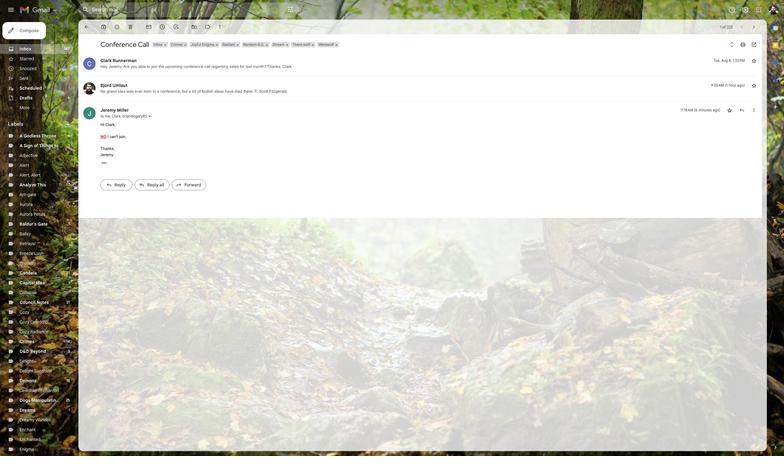 Task type: vqa. For each thing, say whether or not it's contained in the screenshot.
Turned
no



Task type: describe. For each thing, give the bounding box(es) containing it.
21 for council notes
[[67, 300, 70, 305]]

(1
[[725, 83, 728, 88]]

11:18 am (6 minutes ago) cell
[[680, 107, 720, 113]]

(6
[[694, 108, 698, 112]]

no i can't join.
[[100, 134, 126, 139]]

crimes for crimes link
[[20, 339, 34, 345]]

1 vertical spatial enchanted
[[20, 437, 40, 443]]

11:18 am (6 minutes ago)
[[680, 108, 720, 112]]

crimes for crimes button
[[171, 42, 183, 47]]

crimes link
[[20, 339, 34, 345]]

snoozed
[[20, 66, 37, 71]]

1 of 222
[[720, 25, 733, 29]]

1 for analyze this
[[68, 183, 70, 187]]

stream
[[272, 42, 284, 47]]

of inside labels navigation
[[34, 143, 38, 149]]

aurora for aurora link
[[20, 202, 33, 207]]

you
[[131, 64, 137, 69]]

ballsy
[[20, 231, 31, 237]]

a godless throne link
[[20, 133, 56, 139]]

reply for reply
[[114, 182, 126, 188]]

scott
[[259, 89, 268, 94]]

2 horizontal spatial to
[[147, 64, 150, 69]]

2 , from the left
[[121, 114, 121, 119]]

inbox button
[[152, 42, 163, 47]]

minutes
[[699, 108, 712, 112]]

idea
[[118, 89, 125, 94]]

delight sunshine
[[20, 368, 52, 374]]

Not starred checkbox
[[727, 107, 733, 113]]

back to inbox image
[[83, 24, 89, 30]]

have
[[225, 89, 234, 94]]

tue, aug 8, 1:33 pm
[[714, 58, 745, 63]]

petals
[[34, 212, 45, 217]]

a for a godless throne
[[20, 133, 23, 139]]

brutality link
[[20, 261, 36, 266]]

1 vertical spatial of
[[197, 89, 201, 94]]

in
[[153, 89, 156, 94]]

aurora petals
[[20, 212, 45, 217]]

a sign of things to come link
[[20, 143, 72, 149]]

hey
[[100, 64, 108, 69]]

baldur's gate link
[[20, 221, 48, 227]]

radiant button
[[221, 42, 236, 47]]

adjective
[[20, 153, 38, 158]]

2 horizontal spatial of
[[722, 25, 726, 29]]

jeremy inside thanks, jeremy
[[100, 152, 114, 157]]

not starred checkbox for clark runnerman
[[751, 58, 757, 64]]

dewdrop enchanted link
[[20, 388, 59, 394]]

1 a from the left
[[157, 89, 159, 94]]

labels
[[8, 121, 23, 127]]

labels image
[[205, 24, 211, 30]]

2 vertical spatial clark
[[112, 114, 121, 119]]

random
[[243, 42, 257, 47]]

there wolf button
[[291, 42, 311, 47]]

25
[[66, 398, 70, 403]]

join.
[[119, 134, 126, 139]]

1 left 222
[[720, 25, 721, 29]]

11:18 am
[[680, 108, 693, 112]]

more
[[20, 105, 30, 111]]

capital
[[20, 280, 35, 286]]

scheduled
[[20, 85, 42, 91]]

crimes button
[[170, 42, 183, 47]]

more image
[[217, 24, 223, 30]]

brutality
[[20, 261, 36, 266]]

born
[[144, 89, 152, 94]]

1 vertical spatial dewdrop
[[20, 388, 37, 394]]

main menu image
[[7, 6, 15, 13]]

random b.s. button
[[242, 42, 265, 47]]

f.
[[255, 89, 258, 94]]

me
[[105, 114, 110, 119]]

runnerman
[[113, 58, 137, 63]]

reply all
[[147, 182, 164, 188]]

lush
[[34, 251, 44, 256]]

1 , from the left
[[110, 114, 111, 119]]

there.
[[243, 89, 254, 94]]

1 jeremy from the top
[[100, 108, 116, 113]]

d&d
[[20, 349, 29, 354]]

joyful enigma button
[[190, 42, 215, 47]]

labels navigation
[[0, 20, 78, 456]]

move to image
[[191, 24, 197, 30]]

add to tasks image
[[173, 24, 179, 30]]

collapse
[[20, 290, 36, 296]]

werewolf button
[[317, 42, 335, 47]]

dogs manipulating time
[[20, 398, 70, 403]]

a for a sign of things to come
[[20, 143, 23, 149]]

stream button
[[271, 42, 285, 47]]

8,
[[729, 58, 732, 63]]

month?
[[253, 64, 266, 69]]

1 horizontal spatial alert
[[31, 172, 40, 178]]

older image
[[751, 24, 757, 30]]

alert, alert link
[[20, 172, 40, 178]]

alert link
[[20, 163, 29, 168]]

thanks, jeremy
[[100, 146, 115, 157]]

not starred checkbox for bjord umlaut
[[751, 82, 757, 89]]

betrayal link
[[20, 241, 36, 247]]

conference,
[[160, 89, 181, 94]]

come
[[60, 143, 72, 149]]

radiance
[[30, 329, 48, 335]]

manipulating
[[31, 398, 59, 403]]

Search mail text field
[[92, 7, 270, 13]]

forward
[[185, 182, 201, 188]]

miller
[[117, 108, 129, 113]]

time
[[60, 398, 70, 403]]

foolish
[[202, 89, 213, 94]]

candela
[[20, 270, 37, 276]]

report spam image
[[114, 24, 120, 30]]

aurora petals link
[[20, 212, 45, 217]]

0 vertical spatial enchanted
[[38, 388, 59, 394]]

search mail image
[[80, 4, 91, 15]]

settings image
[[742, 6, 749, 13]]

i
[[108, 134, 109, 139]]

godless
[[24, 133, 41, 139]]

delight for delight sunshine
[[20, 368, 33, 374]]

1 for scheduled
[[68, 86, 70, 90]]

was
[[127, 89, 134, 94]]

breeze lush
[[20, 251, 44, 256]]

alert, alert
[[20, 172, 40, 178]]

dogs
[[20, 398, 30, 403]]

1 for baldur's gate
[[68, 222, 70, 226]]

wander
[[35, 418, 51, 423]]

0 horizontal spatial clark
[[100, 58, 112, 63]]

dogs manipulating time link
[[20, 398, 70, 403]]

ago) for 9:55 am (1 hour ago)
[[737, 83, 745, 88]]

fitzgerald
[[269, 89, 287, 94]]

147
[[64, 47, 70, 51]]

conference call
[[100, 40, 149, 49]]

council notes
[[20, 300, 49, 305]]

1 for a sign of things to come
[[68, 143, 70, 148]]

advanced search options image
[[284, 3, 297, 16]]

gate
[[38, 221, 48, 227]]

sunshine
[[34, 368, 52, 374]]

to inside labels navigation
[[54, 143, 59, 149]]

delete image
[[127, 24, 134, 30]]

call
[[204, 64, 210, 69]]

there wolf
[[293, 42, 310, 47]]

upcoming
[[165, 64, 183, 69]]

inbox for inbox button
[[153, 42, 163, 47]]



Task type: locate. For each thing, give the bounding box(es) containing it.
crimes inside labels navigation
[[20, 339, 34, 345]]

forward link
[[172, 179, 206, 191]]

1 vertical spatial alert
[[31, 172, 40, 178]]

capital idea link
[[20, 280, 45, 286]]

jeremy miller
[[100, 108, 129, 113]]

clark up hey
[[100, 58, 112, 63]]

candela link
[[20, 270, 37, 276]]

joyful
[[191, 42, 201, 47]]

jeremy up "me" at the top left of the page
[[100, 108, 116, 113]]

, down jeremy miller
[[110, 114, 111, 119]]

crimes down add to tasks icon
[[171, 42, 183, 47]]

d&d beyond link
[[20, 349, 46, 354]]

snoozed link
[[20, 66, 37, 71]]

not starred image right minutes
[[727, 107, 733, 113]]

gmail image
[[20, 4, 53, 16]]

0 horizontal spatial a
[[157, 89, 159, 94]]

1 horizontal spatial not starred image
[[751, 58, 757, 64]]

tue, aug 8, 1:33 pm cell
[[714, 58, 745, 64]]

aurora
[[20, 202, 33, 207], [20, 212, 33, 217]]

21 for candela
[[67, 271, 70, 275]]

1 horizontal spatial enigma
[[202, 42, 214, 47]]

of right lot
[[197, 89, 201, 94]]

hi
[[100, 123, 104, 127]]

not starred image for tue, aug 8, 1:33 pm
[[751, 58, 757, 64]]

art-
[[20, 192, 28, 198]]

1 horizontal spatial thanks,
[[267, 64, 281, 69]]

sign
[[24, 143, 33, 149]]

sales
[[229, 64, 239, 69]]

to me , clark , orlandogary85
[[100, 114, 147, 119]]

1 for dreams
[[68, 408, 70, 413]]

1 vertical spatial not starred checkbox
[[751, 82, 757, 89]]

ideas
[[214, 89, 224, 94]]

enigma inside button
[[202, 42, 214, 47]]

sent link
[[20, 76, 28, 81]]

a left lot
[[189, 89, 191, 94]]

beyond
[[30, 349, 46, 354]]

reply for reply all
[[147, 182, 159, 188]]

capital idea
[[20, 280, 45, 286]]

0 horizontal spatial ago)
[[713, 108, 720, 112]]

0 horizontal spatial of
[[34, 143, 38, 149]]

1 vertical spatial jeremy
[[100, 152, 114, 157]]

not starred image
[[751, 58, 757, 64], [727, 107, 733, 113]]

0 horizontal spatial inbox
[[20, 46, 31, 52]]

aurora down aurora link
[[20, 212, 33, 217]]

idea
[[36, 280, 45, 286]]

for
[[240, 64, 244, 69]]

1 horizontal spatial crimes
[[171, 42, 183, 47]]

inbox for inbox link
[[20, 46, 31, 52]]

cozy dewdrop
[[20, 319, 48, 325]]

enchant link
[[20, 427, 36, 433]]

1 vertical spatial delight
[[20, 368, 33, 374]]

sent
[[20, 76, 28, 81]]

1 right this
[[68, 183, 70, 187]]

of left 222
[[722, 25, 726, 29]]

crimes
[[171, 42, 183, 47], [20, 339, 34, 345]]

,
[[110, 114, 111, 119], [121, 114, 121, 119]]

compose button
[[2, 22, 46, 39]]

no
[[100, 134, 106, 139]]

analyze
[[20, 182, 36, 188]]

lot
[[192, 89, 196, 94]]

14
[[66, 339, 70, 344]]

1 down 4
[[68, 143, 70, 148]]

9:55 am (1 hour ago) cell
[[711, 82, 745, 89]]

enchanted up manipulating
[[38, 388, 59, 394]]

baldur's gate
[[20, 221, 48, 227]]

crimes inside button
[[171, 42, 183, 47]]

enchant
[[20, 427, 36, 433]]

2 vertical spatial cozy
[[20, 329, 29, 335]]

21
[[67, 271, 70, 275], [67, 300, 70, 305]]

jeremy,
[[109, 64, 123, 69]]

cozy up crimes link
[[20, 329, 29, 335]]

inbox up starred
[[20, 46, 31, 52]]

0 vertical spatial ago)
[[737, 83, 745, 88]]

1 horizontal spatial inbox
[[153, 42, 163, 47]]

delight down delight link
[[20, 368, 33, 374]]

1 vertical spatial not starred image
[[727, 107, 733, 113]]

0 horizontal spatial enigma
[[20, 447, 34, 452]]

1 horizontal spatial clark
[[112, 114, 121, 119]]

jeremy
[[100, 108, 116, 113], [100, 152, 114, 157]]

inbox right call
[[153, 42, 163, 47]]

list containing clark runnerman
[[78, 51, 757, 196]]

inbox inside labels navigation
[[20, 46, 31, 52]]

0 vertical spatial not starred checkbox
[[751, 58, 757, 64]]

1 a from the top
[[20, 133, 23, 139]]

umlaut
[[113, 83, 128, 88]]

2 not starred checkbox from the top
[[751, 82, 757, 89]]

drafts
[[20, 95, 33, 101]]

0 vertical spatial dewdrop
[[30, 319, 48, 325]]

2 reply from the left
[[147, 182, 159, 188]]

1 vertical spatial 21
[[67, 300, 70, 305]]

1 vertical spatial aurora
[[20, 212, 33, 217]]

1 horizontal spatial to
[[100, 114, 104, 119]]

hour
[[729, 83, 736, 88]]

a right in
[[157, 89, 159, 94]]

analyze this
[[20, 182, 46, 188]]

demons
[[20, 378, 37, 384]]

2 vertical spatial to
[[54, 143, 59, 149]]

council notes link
[[20, 300, 49, 305]]

not starred image for 11:18 am (6 minutes ago)
[[727, 107, 733, 113]]

betrayal
[[20, 241, 36, 247]]

1 horizontal spatial of
[[197, 89, 201, 94]]

enchanted link
[[20, 437, 40, 443]]

dewdrop enchanted
[[20, 388, 59, 394]]

aurora for aurora petals
[[20, 212, 33, 217]]

, down miller
[[121, 114, 121, 119]]

delight for delight link
[[20, 359, 33, 364]]

dewdrop down 'demons' link
[[20, 388, 37, 394]]

to left come
[[54, 143, 59, 149]]

this
[[37, 182, 46, 188]]

2 vertical spatial of
[[34, 143, 38, 149]]

aurora down "art-gate"
[[20, 202, 33, 207]]

hey jeremy, are you able to join the upcoming conference call regarding sales for last month? thanks, clark
[[100, 64, 292, 69]]

alert up analyze this
[[31, 172, 40, 178]]

2 a from the top
[[20, 143, 23, 149]]

aug
[[721, 58, 728, 63]]

1 up 6
[[68, 86, 70, 90]]

to left the join at the left
[[147, 64, 150, 69]]

1 right idea
[[68, 281, 70, 285]]

not starred checkbox right hour
[[751, 82, 757, 89]]

list
[[78, 51, 757, 196]]

ago) right minutes
[[713, 108, 720, 112]]

enigma down enchanted "link"
[[20, 447, 34, 452]]

1 right gate
[[68, 222, 70, 226]]

2 delight from the top
[[20, 368, 33, 374]]

0 horizontal spatial to
[[54, 143, 59, 149]]

scheduled link
[[20, 85, 42, 91]]

1 vertical spatial cozy
[[20, 319, 29, 325]]

b.s.
[[258, 42, 264, 47]]

0 vertical spatial crimes
[[171, 42, 183, 47]]

1 vertical spatial enigma
[[20, 447, 34, 452]]

0 vertical spatial clark
[[100, 58, 112, 63]]

0 vertical spatial delight
[[20, 359, 33, 364]]

clark
[[100, 58, 112, 63], [282, 64, 292, 69], [112, 114, 121, 119]]

show details image
[[148, 115, 152, 118]]

notes
[[37, 300, 49, 305]]

cozy link
[[20, 310, 29, 315]]

0 vertical spatial thanks,
[[267, 64, 281, 69]]

support image
[[728, 6, 736, 13]]

0 vertical spatial a
[[20, 133, 23, 139]]

aurora link
[[20, 202, 33, 207]]

0 horizontal spatial reply
[[114, 182, 126, 188]]

regarding
[[212, 64, 228, 69]]

0 vertical spatial aurora
[[20, 202, 33, 207]]

0 horizontal spatial ,
[[110, 114, 111, 119]]

not starred checkbox right 1:33 pm
[[751, 58, 757, 64]]

None search field
[[78, 2, 299, 17]]

a left "godless"
[[20, 133, 23, 139]]

0 vertical spatial 21
[[67, 271, 70, 275]]

clark,
[[105, 123, 116, 127]]

enigma inside labels navigation
[[20, 447, 34, 452]]

0 vertical spatial jeremy
[[100, 108, 116, 113]]

1 cozy from the top
[[20, 310, 29, 315]]

0 vertical spatial of
[[722, 25, 726, 29]]

1 horizontal spatial a
[[189, 89, 191, 94]]

1 reply from the left
[[114, 182, 126, 188]]

222
[[727, 25, 733, 29]]

1 vertical spatial a
[[20, 143, 23, 149]]

died
[[235, 89, 242, 94]]

a
[[20, 133, 23, 139], [20, 143, 23, 149]]

0 horizontal spatial crimes
[[20, 339, 34, 345]]

art-gate link
[[20, 192, 36, 198]]

enigma
[[202, 42, 214, 47], [20, 447, 34, 452]]

enchanted down enchant
[[20, 437, 40, 443]]

1 vertical spatial thanks,
[[100, 146, 115, 151]]

2 horizontal spatial clark
[[282, 64, 292, 69]]

1 not starred checkbox from the top
[[751, 58, 757, 64]]

collapse link
[[20, 290, 36, 296]]

dreamy
[[20, 418, 35, 423]]

dewdrop up radiance
[[30, 319, 48, 325]]

cozy for cozy radiance
[[20, 329, 29, 335]]

tab list
[[767, 20, 784, 434]]

bjord
[[100, 83, 112, 88]]

mark as unread image
[[146, 24, 152, 30]]

ago) right hour
[[737, 83, 745, 88]]

thanks, down i
[[100, 146, 115, 151]]

0 vertical spatial to
[[147, 64, 150, 69]]

0 vertical spatial alert
[[20, 163, 29, 168]]

not starred image
[[751, 82, 757, 89]]

delight down d&d
[[20, 359, 33, 364]]

2 jeremy from the top
[[100, 152, 114, 157]]

1 down 25
[[68, 408, 70, 413]]

1 horizontal spatial ago)
[[737, 83, 745, 88]]

2 cozy from the top
[[20, 319, 29, 325]]

1 horizontal spatial ,
[[121, 114, 121, 119]]

1 vertical spatial crimes
[[20, 339, 34, 345]]

clark runnerman
[[100, 58, 137, 63]]

show trimmed content image
[[100, 161, 108, 165]]

random b.s.
[[243, 42, 264, 47]]

thanks, right 'month?'
[[267, 64, 281, 69]]

2 21 from the top
[[67, 300, 70, 305]]

not starred image right 1:33 pm
[[751, 58, 757, 64]]

tue,
[[714, 58, 721, 63]]

1 vertical spatial to
[[100, 114, 104, 119]]

wolf
[[303, 42, 310, 47]]

a left sign
[[20, 143, 23, 149]]

1 aurora from the top
[[20, 202, 33, 207]]

cozy down cozy link in the bottom of the page
[[20, 319, 29, 325]]

ago) for 11:18 am (6 minutes ago)
[[713, 108, 720, 112]]

alert up the alert,
[[20, 163, 29, 168]]

2 a from the left
[[189, 89, 191, 94]]

clark down stream button
[[282, 64, 292, 69]]

are
[[123, 64, 130, 69]]

enigma right joyful
[[202, 42, 214, 47]]

0 vertical spatial cozy
[[20, 310, 29, 315]]

orlandogary85
[[122, 114, 147, 119]]

snooze image
[[159, 24, 165, 30]]

crimes up d&d
[[20, 339, 34, 345]]

archive image
[[100, 24, 107, 30]]

0 horizontal spatial alert
[[20, 163, 29, 168]]

of right sign
[[34, 143, 38, 149]]

1 vertical spatial ago)
[[713, 108, 720, 112]]

labels heading
[[8, 121, 65, 127]]

council
[[20, 300, 35, 305]]

3 cozy from the top
[[20, 329, 29, 335]]

1 vertical spatial clark
[[282, 64, 292, 69]]

enigma link
[[20, 447, 34, 452]]

0 vertical spatial not starred image
[[751, 58, 757, 64]]

2 aurora from the top
[[20, 212, 33, 217]]

1 21 from the top
[[67, 271, 70, 275]]

clark down jeremy miller
[[112, 114, 121, 119]]

Not starred checkbox
[[751, 58, 757, 64], [751, 82, 757, 89]]

cozy for cozy dewdrop
[[20, 319, 29, 325]]

0 horizontal spatial not starred image
[[727, 107, 733, 113]]

bjord umlaut
[[100, 83, 128, 88]]

cozy for cozy link in the bottom of the page
[[20, 310, 29, 315]]

can't
[[110, 134, 118, 139]]

0 horizontal spatial thanks,
[[100, 146, 115, 151]]

to left "me" at the top left of the page
[[100, 114, 104, 119]]

cozy down council
[[20, 310, 29, 315]]

jeremy up show trimmed content icon
[[100, 152, 114, 157]]

1 horizontal spatial reply
[[147, 182, 159, 188]]

1 for capital idea
[[68, 281, 70, 285]]

1 delight from the top
[[20, 359, 33, 364]]

0 vertical spatial enigma
[[202, 42, 214, 47]]

inbox inside button
[[153, 42, 163, 47]]



